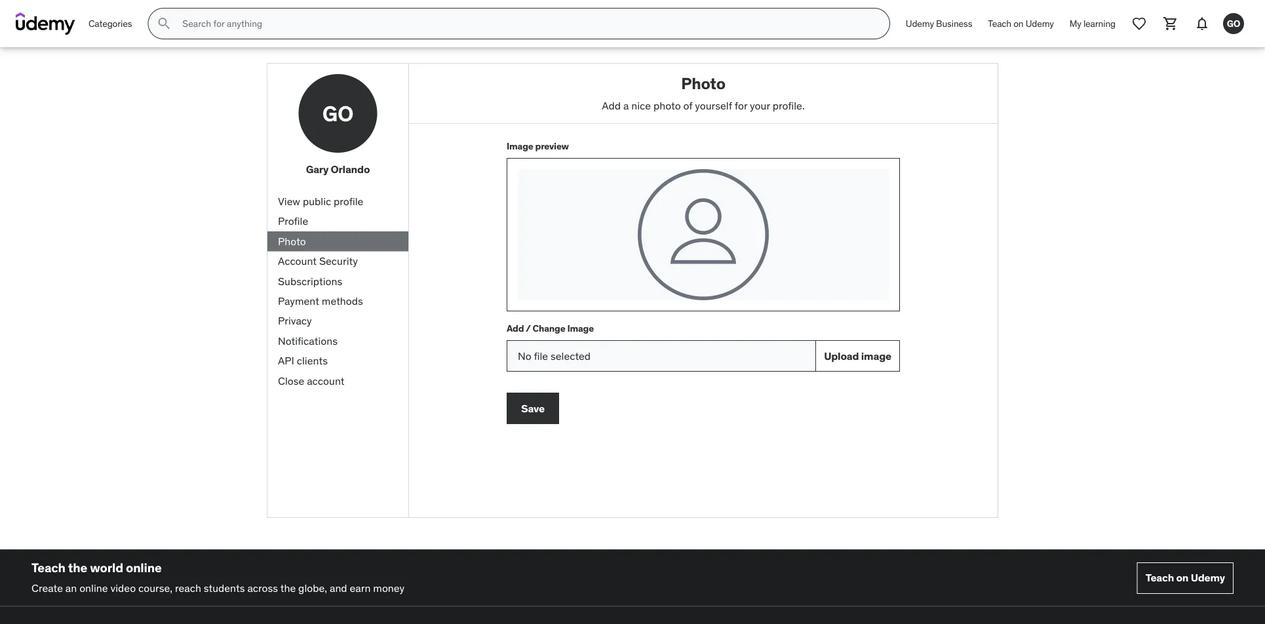 Task type: locate. For each thing, give the bounding box(es) containing it.
save button
[[507, 393, 559, 424]]

the
[[68, 560, 87, 576], [280, 581, 296, 595]]

udemy business link
[[898, 8, 981, 39]]

the left globe,
[[280, 581, 296, 595]]

view
[[278, 195, 300, 208]]

0 vertical spatial photo
[[681, 73, 726, 93]]

1 horizontal spatial udemy
[[1026, 18, 1054, 29]]

0 horizontal spatial teach
[[31, 560, 65, 576]]

1 horizontal spatial teach
[[988, 18, 1012, 29]]

0 horizontal spatial on
[[1014, 18, 1024, 29]]

teach on udemy for bottommost teach on udemy link
[[1146, 571, 1226, 585]]

on
[[1014, 18, 1024, 29], [1177, 571, 1189, 585]]

gary
[[306, 163, 329, 176]]

0 horizontal spatial teach on udemy
[[988, 18, 1054, 29]]

shopping cart with 0 items image
[[1163, 16, 1179, 31]]

file
[[534, 349, 548, 363]]

1 horizontal spatial image
[[568, 322, 594, 334]]

teach on udemy link
[[981, 8, 1062, 39], [1138, 563, 1234, 594]]

image
[[507, 140, 534, 152], [568, 322, 594, 334]]

change
[[533, 322, 566, 334]]

1 horizontal spatial teach on udemy link
[[1138, 563, 1234, 594]]

across
[[247, 581, 278, 595]]

upload image
[[824, 349, 892, 363]]

online up course,
[[126, 560, 162, 576]]

image up selected
[[568, 322, 594, 334]]

0 horizontal spatial go
[[322, 100, 354, 126]]

1 horizontal spatial add
[[602, 99, 621, 112]]

udemy
[[906, 18, 934, 29], [1026, 18, 1054, 29], [1191, 571, 1226, 585]]

0 horizontal spatial teach on udemy link
[[981, 8, 1062, 39]]

and
[[330, 581, 347, 595]]

add / change image
[[507, 322, 594, 334]]

teach for bottommost teach on udemy link
[[1146, 571, 1175, 585]]

notifications image
[[1195, 16, 1211, 31]]

a
[[624, 99, 629, 112]]

clients
[[297, 354, 328, 367]]

upload
[[824, 349, 859, 363]]

subscriptions
[[278, 274, 343, 288]]

go right notifications icon
[[1227, 17, 1241, 29]]

go link
[[1218, 8, 1250, 39]]

1 vertical spatial teach on udemy
[[1146, 571, 1226, 585]]

1 horizontal spatial teach on udemy
[[1146, 571, 1226, 585]]

close
[[278, 374, 304, 387]]

of
[[684, 99, 693, 112]]

add left a
[[602, 99, 621, 112]]

1 horizontal spatial go
[[1227, 17, 1241, 29]]

go up gary orlando
[[322, 100, 354, 126]]

earn
[[350, 581, 371, 595]]

my
[[1070, 18, 1082, 29]]

video
[[110, 581, 136, 595]]

1 horizontal spatial photo
[[681, 73, 726, 93]]

2 horizontal spatial udemy
[[1191, 571, 1226, 585]]

profile
[[334, 195, 364, 208]]

0 vertical spatial teach on udemy link
[[981, 8, 1062, 39]]

photo link
[[268, 231, 409, 251]]

public
[[303, 195, 331, 208]]

1 horizontal spatial the
[[280, 581, 296, 595]]

teach on udemy for teach on udemy link to the top
[[988, 18, 1054, 29]]

0 horizontal spatial add
[[507, 322, 524, 334]]

privacy link
[[268, 311, 409, 331]]

1 vertical spatial on
[[1177, 571, 1189, 585]]

0 vertical spatial go
[[1227, 17, 1241, 29]]

photo down profile
[[278, 234, 306, 248]]

0 vertical spatial on
[[1014, 18, 1024, 29]]

0 horizontal spatial photo
[[278, 234, 306, 248]]

methods
[[322, 294, 363, 308]]

online right an on the bottom left
[[79, 581, 108, 595]]

udemy image
[[16, 12, 75, 35]]

0 horizontal spatial online
[[79, 581, 108, 595]]

profile
[[278, 214, 308, 228]]

2 horizontal spatial teach
[[1146, 571, 1175, 585]]

0 vertical spatial teach on udemy
[[988, 18, 1054, 29]]

create
[[31, 581, 63, 595]]

0 vertical spatial image
[[507, 140, 534, 152]]

for
[[735, 99, 748, 112]]

go
[[1227, 17, 1241, 29], [322, 100, 354, 126]]

0 vertical spatial the
[[68, 560, 87, 576]]

payment methods link
[[268, 291, 409, 311]]

teach
[[988, 18, 1012, 29], [31, 560, 65, 576], [1146, 571, 1175, 585]]

photo
[[654, 99, 681, 112]]

teach inside teach the world online create an online video course, reach students across the globe, and earn money
[[31, 560, 65, 576]]

1 horizontal spatial online
[[126, 560, 162, 576]]

photo inside the photo add a nice photo of yourself for your profile.
[[681, 73, 726, 93]]

add left /
[[507, 322, 524, 334]]

learning
[[1084, 18, 1116, 29]]

online
[[126, 560, 162, 576], [79, 581, 108, 595]]

photo
[[681, 73, 726, 93], [278, 234, 306, 248]]

notifications link
[[268, 331, 409, 351]]

view public profile link
[[268, 192, 409, 212]]

categories button
[[81, 8, 140, 39]]

course,
[[138, 581, 173, 595]]

add
[[602, 99, 621, 112], [507, 322, 524, 334]]

1 vertical spatial photo
[[278, 234, 306, 248]]

image left preview in the left of the page
[[507, 140, 534, 152]]

api clients link
[[268, 351, 409, 371]]

1 vertical spatial online
[[79, 581, 108, 595]]

add inside the photo add a nice photo of yourself for your profile.
[[602, 99, 621, 112]]

notifications
[[278, 334, 338, 348]]

privacy
[[278, 314, 312, 328]]

1 horizontal spatial on
[[1177, 571, 1189, 585]]

1 vertical spatial add
[[507, 322, 524, 334]]

photo up yourself
[[681, 73, 726, 93]]

1 vertical spatial image
[[568, 322, 594, 334]]

teach on udemy
[[988, 18, 1054, 29], [1146, 571, 1226, 585]]

the up an on the bottom left
[[68, 560, 87, 576]]

0 vertical spatial add
[[602, 99, 621, 112]]

security
[[319, 254, 358, 268]]



Task type: describe. For each thing, give the bounding box(es) containing it.
api
[[278, 354, 294, 367]]

money
[[373, 581, 405, 595]]

teach the world online create an online video course, reach students across the globe, and earn money
[[31, 560, 405, 595]]

preview
[[535, 140, 569, 152]]

globe,
[[298, 581, 327, 595]]

1 vertical spatial the
[[280, 581, 296, 595]]

save
[[521, 402, 545, 415]]

/
[[526, 322, 531, 334]]

close account link
[[268, 371, 409, 391]]

yourself
[[695, 99, 732, 112]]

0 horizontal spatial udemy
[[906, 18, 934, 29]]

no file selected
[[518, 349, 591, 363]]

0 horizontal spatial image
[[507, 140, 534, 152]]

categories
[[89, 18, 132, 29]]

profile link
[[268, 212, 409, 231]]

wishlist image
[[1132, 16, 1148, 31]]

my learning link
[[1062, 8, 1124, 39]]

nice
[[632, 99, 651, 112]]

profile.
[[773, 99, 805, 112]]

0 vertical spatial online
[[126, 560, 162, 576]]

1 vertical spatial go
[[322, 100, 354, 126]]

image preview
[[507, 140, 569, 152]]

Search for anything text field
[[180, 12, 874, 35]]

udemy business
[[906, 18, 973, 29]]

gary orlando
[[306, 163, 370, 176]]

submit search image
[[156, 16, 172, 31]]

payment
[[278, 294, 319, 308]]

account
[[278, 254, 317, 268]]

photo add a nice photo of yourself for your profile.
[[602, 73, 805, 112]]

selected
[[551, 349, 591, 363]]

world
[[90, 560, 123, 576]]

photo inside view public profile profile photo account security subscriptions payment methods privacy notifications api clients close account
[[278, 234, 306, 248]]

image
[[862, 349, 892, 363]]

students
[[204, 581, 245, 595]]

view public profile profile photo account security subscriptions payment methods privacy notifications api clients close account
[[278, 195, 364, 387]]

teach for teach on udemy link to the top
[[988, 18, 1012, 29]]

1 vertical spatial teach on udemy link
[[1138, 563, 1234, 594]]

reach
[[175, 581, 201, 595]]

business
[[936, 18, 973, 29]]

0 horizontal spatial the
[[68, 560, 87, 576]]

orlando
[[331, 163, 370, 176]]

your
[[750, 99, 770, 112]]

account security link
[[268, 251, 409, 271]]

subscriptions link
[[268, 271, 409, 291]]

no
[[518, 349, 532, 363]]

my learning
[[1070, 18, 1116, 29]]

account
[[307, 374, 345, 387]]

an
[[65, 581, 77, 595]]



Task type: vqa. For each thing, say whether or not it's contained in the screenshot.
Health related to rightmost Health & Fitness link
no



